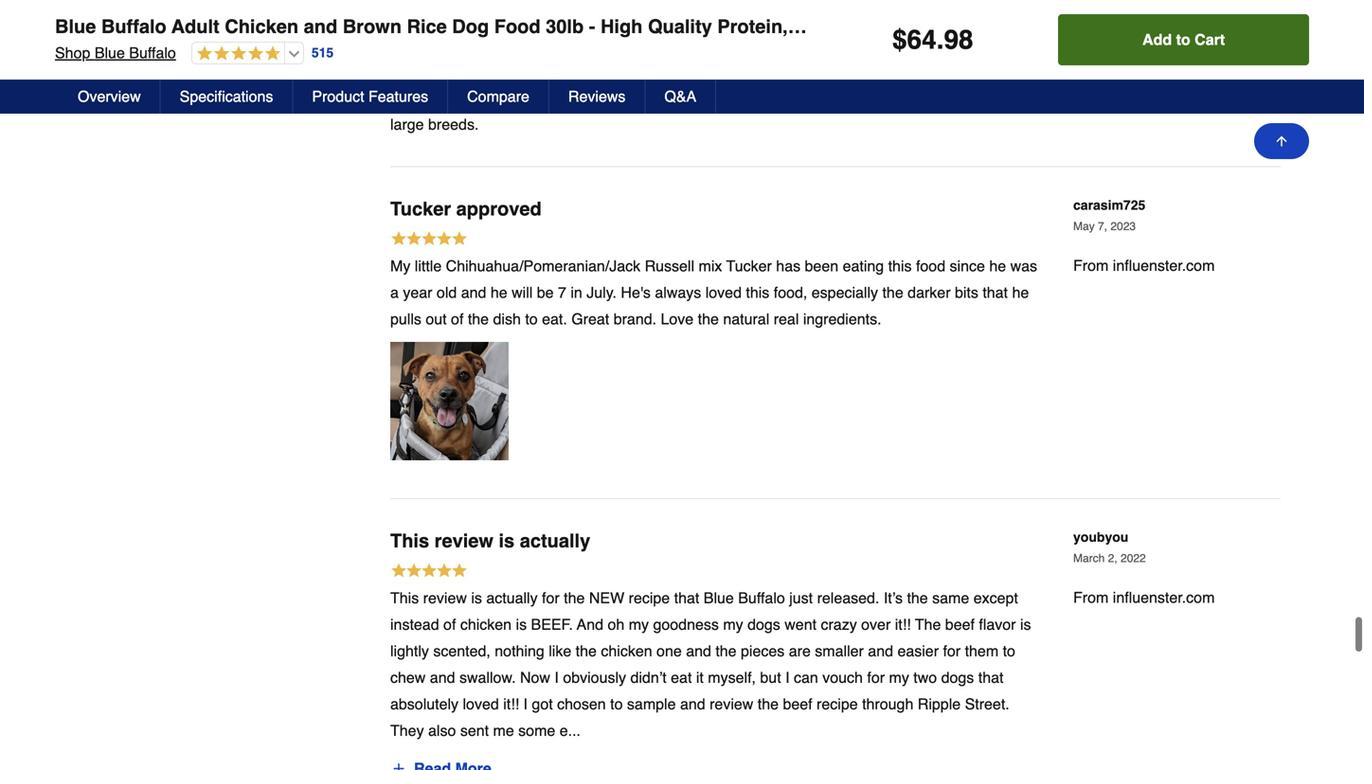 Task type: locate. For each thing, give the bounding box(es) containing it.
have
[[399, 0, 432, 0], [704, 9, 737, 27], [685, 36, 718, 53]]

0 vertical spatial tucker
[[390, 198, 451, 220]]

year
[[403, 284, 432, 301]]

1 horizontal spatial beef
[[945, 616, 975, 633]]

of inside "this review is actually for the new recipe that blue buffalo just released. it's the same except instead of chicken is beef. and oh my goodness my dogs went crazy over it!! the beef flavor is lightly scented, nothing like the chicken one and the pieces are smaller and easier for them to chew and swallow. now i obviously didn't eat it myself, but i can vouch for my two dogs that absolutely loved it!! i got chosen to sample and review the beef recipe through ripple street. they also sent me some e..."
[[443, 616, 456, 633]]

two
[[436, 0, 459, 0], [914, 669, 937, 686]]

7
[[558, 284, 566, 301]]

old
[[437, 284, 457, 301]]

this inside i have two beautiful german shepherds that i moved from avoderm to this, thinking it would be better for my furbabies. was i wrong. my dogs have lost weight over the last 6 months, i did the proper feed introduction schedule, my dogs have continually tried to source nutrition from any other source including resorting to animal feces. this has never happened before and i am promptly changing my babies to a heavier protein food immediately.  would not recommend for large breeds.
[[716, 62, 745, 80]]

my inside i have two beautiful german shepherds that i moved from avoderm to this, thinking it would be better for my furbabies. was i wrong. my dogs have lost weight over the last 6 months, i did the proper feed introduction schedule, my dogs have continually tried to source nutrition from any other source including resorting to animal feces. this has never happened before and i am promptly changing my babies to a heavier protein food immediately.  would not recommend for large breeds.
[[642, 9, 663, 27]]

product
[[312, 88, 364, 105]]

tucker right mix
[[726, 257, 772, 275]]

to inside button
[[1176, 31, 1191, 48]]

eating
[[843, 257, 884, 275]]

6 left the fatty
[[1080, 16, 1090, 37]]

and inside "my little chihuahua/pomeranian/jack russell mix tucker has been eating this food since he was a year old and he will be 7 in july. he's always loved this food, especially the darker bits that he pulls out of the dish to eat.   great brand. love the natural real ingredients."
[[461, 284, 486, 301]]

flavor
[[979, 616, 1016, 633]]

fatty
[[1095, 16, 1141, 37]]

to right them
[[1003, 642, 1016, 660]]

1 vertical spatial chicken
[[601, 642, 652, 660]]

dogs up animal
[[648, 36, 681, 53]]

was
[[1010, 257, 1037, 275]]

brand.
[[614, 310, 657, 328]]

5 stars image for this
[[390, 562, 468, 582]]

always
[[655, 284, 701, 301]]

have down moved
[[704, 9, 737, 27]]

1 vertical spatial from
[[1073, 589, 1109, 606]]

of up scented,
[[443, 616, 456, 633]]

1 horizontal spatial be
[[1006, 0, 1023, 0]]

over inside "this review is actually for the new recipe that blue buffalo just released. it's the same except instead of chicken is beef. and oh my goodness my dogs went crazy over it!! the beef flavor is lightly scented, nothing like the chicken one and the pieces are smaller and easier for them to chew and swallow. now i obviously didn't eat it myself, but i can vouch for my two dogs that absolutely loved it!! i got chosen to sample and review the beef recipe through ripple street. they also sent me some e..."
[[861, 616, 891, 633]]

oh
[[608, 616, 625, 633]]

from up "am"
[[957, 36, 987, 53]]

this for this review is actually for the new recipe that blue buffalo just released. it's the same except instead of chicken is beef. and oh my goodness my dogs went crazy over it!! the beef flavor is lightly scented, nothing like the chicken one and the pieces are smaller and easier for them to chew and swallow. now i obviously didn't eat it myself, but i can vouch for my two dogs that absolutely loved it!! i got chosen to sample and review the beef recipe through ripple street. they also sent me some e...
[[390, 589, 419, 607]]

plus image
[[391, 761, 406, 770]]

0 horizontal spatial from
[[747, 0, 777, 0]]

1 horizontal spatial recipe
[[817, 695, 858, 713]]

this right eating
[[888, 257, 912, 275]]

0 vertical spatial it
[[950, 0, 958, 0]]

my up feed in the left of the page
[[455, 9, 475, 27]]

be left 7
[[537, 284, 554, 301]]

chicken
[[225, 16, 298, 37]]

i left got
[[523, 695, 528, 713]]

0 horizontal spatial two
[[436, 0, 459, 0]]

source down last
[[849, 36, 894, 53]]

thinking
[[894, 0, 946, 0]]

that inside "my little chihuahua/pomeranian/jack russell mix tucker has been eating this food since he was a year old and he will be 7 in july. he's always loved this food, especially the darker bits that he pulls out of the dish to eat.   great brand. love the natural real ingredients."
[[983, 284, 1008, 301]]

myself,
[[708, 669, 756, 686]]

out
[[426, 310, 447, 328]]

breeds.
[[428, 115, 479, 133]]

0 vertical spatial two
[[436, 0, 459, 0]]

0 vertical spatial actually
[[520, 530, 590, 552]]

i right but
[[785, 669, 790, 686]]

1 vertical spatial it
[[696, 669, 704, 686]]

buffalo down adult
[[129, 44, 176, 62]]

6
[[904, 9, 912, 27], [1080, 16, 1090, 37]]

wrong.
[[593, 9, 638, 27]]

1 horizontal spatial from
[[957, 36, 987, 53]]

1 from from the top
[[1073, 257, 1109, 274]]

2 vertical spatial review
[[710, 695, 753, 713]]

review for this review is actually
[[435, 530, 494, 552]]

2 vertical spatial blue
[[704, 589, 734, 607]]

0 horizontal spatial &
[[1061, 16, 1074, 37]]

chicken up scented,
[[460, 616, 512, 633]]

0 vertical spatial from
[[1073, 257, 1109, 274]]

1 vertical spatial over
[[861, 616, 891, 633]]

0 horizontal spatial my
[[390, 257, 411, 275]]

skin
[[1306, 16, 1346, 37]]

actually up new
[[520, 530, 590, 552]]

this for this review is actually
[[390, 530, 429, 552]]

me
[[493, 722, 514, 739]]

1 horizontal spatial food
[[916, 257, 946, 275]]

food right 'protein'
[[726, 89, 755, 106]]

blue right the shop
[[95, 44, 125, 62]]

dogs
[[667, 9, 700, 27], [648, 36, 681, 53], [748, 616, 780, 633], [941, 669, 974, 686]]

got
[[532, 695, 553, 713]]

0 horizontal spatial 6
[[904, 9, 912, 27]]

1 vertical spatial actually
[[486, 589, 538, 607]]

1 horizontal spatial over
[[861, 616, 891, 633]]

of right "out"
[[451, 310, 464, 328]]

1 vertical spatial be
[[537, 284, 554, 301]]

ingredients.
[[803, 310, 882, 328]]

for up through
[[867, 669, 885, 686]]

pulls
[[390, 310, 421, 328]]

mix
[[699, 257, 722, 275]]

0 vertical spatial of
[[451, 310, 464, 328]]

goodness
[[653, 616, 719, 633]]

he left "will"
[[491, 284, 507, 301]]

babies
[[543, 89, 587, 106]]

for left them
[[943, 642, 961, 660]]

2 from influenster.com from the top
[[1073, 589, 1215, 606]]

two down easier at bottom
[[914, 669, 937, 686]]

pieces
[[741, 642, 785, 660]]

to left this,
[[845, 0, 858, 0]]

dish
[[493, 310, 521, 328]]

0 vertical spatial has
[[749, 62, 773, 80]]

street.
[[965, 695, 1010, 713]]

loved inside "this review is actually for the new recipe that blue buffalo just released. it's the same except instead of chicken is beef. and oh my goodness my dogs went crazy over it!! the beef flavor is lightly scented, nothing like the chicken one and the pieces are smaller and easier for them to chew and swallow. now i obviously didn't eat it myself, but i can vouch for my two dogs that absolutely loved it!! i got chosen to sample and review the beef recipe through ripple street. they also sent me some e..."
[[463, 695, 499, 713]]

has up the food,
[[776, 257, 801, 275]]

to right babies
[[592, 89, 604, 106]]

tucker up little
[[390, 198, 451, 220]]

0 vertical spatial my
[[642, 9, 663, 27]]

0 vertical spatial this
[[716, 62, 745, 80]]

for right acids
[[1202, 16, 1227, 37]]

will
[[512, 284, 533, 301]]

1 vertical spatial have
[[704, 9, 737, 27]]

actually for this review is actually
[[520, 530, 590, 552]]

1 horizontal spatial loved
[[706, 284, 742, 301]]

be inside "my little chihuahua/pomeranian/jack russell mix tucker has been eating this food since he was a year old and he will be 7 in july. he's always loved this food, especially the darker bits that he pulls out of the dish to eat.   great brand. love the natural real ingredients."
[[537, 284, 554, 301]]

food up darker
[[916, 257, 946, 275]]

dogs down moved
[[667, 9, 700, 27]]

0 horizontal spatial this
[[746, 284, 770, 301]]

love
[[661, 310, 694, 328]]

my inside "my little chihuahua/pomeranian/jack russell mix tucker has been eating this food since he was a year old and he will be 7 in july. he's always loved this food, especially the darker bits that he pulls out of the dish to eat.   great brand. love the natural real ingredients."
[[390, 257, 411, 275]]

0 horizontal spatial a
[[390, 284, 399, 301]]

to left "eat."
[[525, 310, 538, 328]]

loved inside "my little chihuahua/pomeranian/jack russell mix tucker has been eating this food since he was a year old and he will be 7 in july. he's always loved this food, especially the darker bits that he pulls out of the dish to eat.   great brand. love the natural real ingredients."
[[706, 284, 742, 301]]

0 horizontal spatial recipe
[[629, 589, 670, 607]]

the down but
[[758, 695, 779, 713]]

1 vertical spatial this
[[390, 530, 429, 552]]

over down avoderm
[[817, 9, 846, 27]]

review for this review is actually for the new recipe that blue buffalo just released. it's the same except instead of chicken is beef. and oh my goodness my dogs went crazy over it!! the beef flavor is lightly scented, nothing like the chicken one and the pieces are smaller and easier for them to chew and swallow. now i obviously didn't eat it myself, but i can vouch for my two dogs that absolutely loved it!! i got chosen to sample and review the beef recipe through ripple street. they also sent me some e...
[[423, 589, 467, 607]]

german
[[525, 0, 580, 0]]

0 horizontal spatial has
[[749, 62, 773, 80]]

0 vertical spatial over
[[817, 9, 846, 27]]

influenster.com
[[1113, 257, 1215, 274], [1113, 589, 1215, 606]]

one
[[657, 642, 682, 660]]

0 horizontal spatial be
[[537, 284, 554, 301]]

the down this,
[[851, 9, 872, 27]]

a left heavier
[[609, 89, 617, 106]]

2 influenster.com from the top
[[1113, 589, 1215, 606]]

he down the was
[[1012, 284, 1029, 301]]

1 horizontal spatial &
[[1352, 16, 1364, 37]]

for up feed in the left of the page
[[433, 9, 451, 27]]

to up reviews
[[606, 62, 619, 80]]

since
[[950, 257, 985, 275]]

1 vertical spatial from
[[957, 36, 987, 53]]

chicken
[[460, 616, 512, 633], [601, 642, 652, 660]]

and right old
[[461, 284, 486, 301]]

have up better on the top left of page
[[399, 0, 432, 0]]

a left year
[[390, 284, 399, 301]]

the left dish
[[468, 310, 489, 328]]

0 vertical spatial 5 stars image
[[390, 230, 468, 250]]

1 vertical spatial food
[[916, 257, 946, 275]]

1 vertical spatial source
[[429, 62, 475, 80]]

0 vertical spatial review
[[435, 530, 494, 552]]

adult
[[171, 16, 219, 37]]

two up rice
[[436, 0, 459, 0]]

have up the feces.
[[685, 36, 718, 53]]

1 horizontal spatial my
[[642, 9, 663, 27]]

1 vertical spatial it!!
[[503, 695, 519, 713]]

carasim725
[[1073, 197, 1146, 213]]

source
[[849, 36, 894, 53], [429, 62, 475, 80]]

especially
[[812, 284, 878, 301]]

1 influenster.com from the top
[[1113, 257, 1215, 274]]

tucker inside "my little chihuahua/pomeranian/jack russell mix tucker has been eating this food since he was a year old and he will be 7 in july. he's always loved this food, especially the darker bits that he pulls out of the dish to eat.   great brand. love the natural real ingredients."
[[726, 257, 772, 275]]

0 horizontal spatial loved
[[463, 695, 499, 713]]

blue up goodness
[[704, 589, 734, 607]]

0 vertical spatial loved
[[706, 284, 742, 301]]

i up better on the top left of page
[[390, 0, 395, 0]]

other
[[390, 62, 425, 80]]

this up natural
[[746, 284, 770, 301]]

for
[[433, 9, 451, 27], [1202, 16, 1227, 37], [1015, 89, 1032, 106], [542, 589, 560, 607], [943, 642, 961, 660], [867, 669, 885, 686]]

scented,
[[433, 642, 491, 660]]

feces.
[[672, 62, 712, 80]]

my left little
[[390, 257, 411, 275]]

1 vertical spatial my
[[390, 257, 411, 275]]

q&a button
[[646, 80, 716, 114]]

has down continually
[[749, 62, 773, 80]]

1 vertical spatial of
[[443, 616, 456, 633]]

0 vertical spatial influenster.com
[[1113, 257, 1215, 274]]

beef down can
[[783, 695, 812, 713]]

that right bits
[[983, 284, 1008, 301]]

loved down mix
[[706, 284, 742, 301]]

1 vertical spatial blue
[[95, 44, 125, 62]]

acids
[[1146, 16, 1197, 37]]

2 vertical spatial buffalo
[[738, 589, 785, 607]]

over
[[817, 9, 846, 27], [861, 616, 891, 633]]

from influenster.com down 2022
[[1073, 589, 1215, 606]]

0 horizontal spatial source
[[429, 62, 475, 80]]

0 horizontal spatial it!!
[[503, 695, 519, 713]]

the
[[915, 616, 941, 633]]

did
[[983, 9, 1003, 27]]

loved up sent
[[463, 695, 499, 713]]

my little chihuahua/pomeranian/jack russell mix tucker has been eating this food since he was a year old and he will be 7 in july. he's always loved this food, especially the darker bits that he pulls out of the dish to eat.   great brand. love the natural real ingredients.
[[390, 257, 1037, 328]]

recipe right new
[[629, 589, 670, 607]]

reviews
[[568, 88, 626, 105]]

better
[[390, 9, 429, 27]]

0 vertical spatial from influenster.com
[[1073, 257, 1215, 274]]

dogs up pieces on the bottom right of the page
[[748, 616, 780, 633]]

food inside i have two beautiful german shepherds that i moved from avoderm to this, thinking it would be better for my furbabies. was i wrong. my dogs have lost weight over the last 6 months, i did the proper feed introduction schedule, my dogs have continually tried to source nutrition from any other source including resorting to animal feces. this has never happened before and i am promptly changing my babies to a heavier protein food immediately.  would not recommend for large breeds.
[[726, 89, 755, 106]]

and inside i have two beautiful german shepherds that i moved from avoderm to this, thinking it would be better for my furbabies. was i wrong. my dogs have lost weight over the last 6 months, i did the proper feed introduction schedule, my dogs have continually tried to source nutrition from any other source including resorting to animal feces. this has never happened before and i am promptly changing my babies to a heavier protein food immediately.  would not recommend for large breeds.
[[939, 62, 964, 80]]

from for this review is actually
[[1073, 589, 1109, 606]]

1 vertical spatial tucker
[[726, 257, 772, 275]]

2023
[[1111, 220, 1136, 233]]

source down feed in the left of the page
[[429, 62, 475, 80]]

0 vertical spatial food
[[726, 89, 755, 106]]

moved
[[697, 0, 743, 0]]

1 horizontal spatial this
[[888, 257, 912, 275]]

it up months,
[[950, 0, 958, 0]]

5 stars image
[[390, 230, 468, 250], [390, 562, 468, 582]]

chicken down oh
[[601, 642, 652, 660]]

5 stars image for tucker
[[390, 230, 468, 250]]

1 vertical spatial 5 stars image
[[390, 562, 468, 582]]

and up 515
[[304, 16, 337, 37]]

from down may at top
[[1073, 257, 1109, 274]]

2 & from the left
[[1352, 16, 1364, 37]]

youbyou
[[1073, 529, 1129, 545]]

0 horizontal spatial it
[[696, 669, 704, 686]]

they
[[390, 722, 424, 739]]

0 horizontal spatial food
[[726, 89, 755, 106]]

& right skin
[[1352, 16, 1364, 37]]

of inside "my little chihuahua/pomeranian/jack russell mix tucker has been eating this food since he was a year old and he will be 7 in july. he's always loved this food, especially the darker bits that he pulls out of the dish to eat.   great brand. love the natural real ingredients."
[[451, 310, 464, 328]]

0 vertical spatial blue
[[55, 16, 96, 37]]

carasim725 may 7, 2023
[[1073, 197, 1146, 233]]

recipe
[[629, 589, 670, 607], [817, 695, 858, 713]]

0 vertical spatial have
[[399, 0, 432, 0]]

1 vertical spatial a
[[390, 284, 399, 301]]

to inside "my little chihuahua/pomeranian/jack russell mix tucker has been eating this food since he was a year old and he will be 7 in july. he's always loved this food, especially the darker bits that he pulls out of the dish to eat.   great brand. love the natural real ingredients."
[[525, 310, 538, 328]]

from down march
[[1073, 589, 1109, 606]]

easier
[[898, 642, 939, 660]]

this
[[716, 62, 745, 80], [390, 530, 429, 552], [390, 589, 419, 607]]

1 vertical spatial two
[[914, 669, 937, 686]]

my up pieces on the bottom right of the page
[[723, 616, 743, 633]]

1 5 stars image from the top
[[390, 230, 468, 250]]

1 from influenster.com from the top
[[1073, 257, 1215, 274]]

0 vertical spatial it!!
[[895, 616, 911, 633]]

a inside "my little chihuahua/pomeranian/jack russell mix tucker has been eating this food since he was a year old and he will be 7 in july. he's always loved this food, especially the darker bits that he pulls out of the dish to eat.   great brand. love the natural real ingredients."
[[390, 284, 399, 301]]

0 vertical spatial source
[[849, 36, 894, 53]]

0 vertical spatial recipe
[[629, 589, 670, 607]]

this inside "this review is actually for the new recipe that blue buffalo just released. it's the same except instead of chicken is beef. and oh my goodness my dogs went crazy over it!! the beef flavor is lightly scented, nothing like the chicken one and the pieces are smaller and easier for them to chew and swallow. now i obviously didn't eat it myself, but i can vouch for my two dogs that absolutely loved it!! i got chosen to sample and review the beef recipe through ripple street. they also sent me some e..."
[[390, 589, 419, 607]]

be
[[1006, 0, 1023, 0], [537, 284, 554, 301]]

6 right last
[[904, 9, 912, 27]]

my up through
[[889, 669, 909, 686]]

to right add
[[1176, 31, 1191, 48]]

1 horizontal spatial two
[[914, 669, 937, 686]]

actually up beef.
[[486, 589, 538, 607]]

1 horizontal spatial a
[[609, 89, 617, 106]]

2 vertical spatial this
[[390, 589, 419, 607]]

1 vertical spatial loved
[[463, 695, 499, 713]]

it inside "this review is actually for the new recipe that blue buffalo just released. it's the same except instead of chicken is beef. and oh my goodness my dogs went crazy over it!! the beef flavor is lightly scented, nothing like the chicken one and the pieces are smaller and easier for them to chew and swallow. now i obviously didn't eat it myself, but i can vouch for my two dogs that absolutely loved it!! i got chosen to sample and review the beef recipe through ripple street. they also sent me some e..."
[[696, 669, 704, 686]]

1 vertical spatial from influenster.com
[[1073, 589, 1215, 606]]

actually inside "this review is actually for the new recipe that blue buffalo just released. it's the same except instead of chicken is beef. and oh my goodness my dogs went crazy over it!! the beef flavor is lightly scented, nothing like the chicken one and the pieces are smaller and easier for them to chew and swallow. now i obviously didn't eat it myself, but i can vouch for my two dogs that absolutely loved it!! i got chosen to sample and review the beef recipe through ripple street. they also sent me some e..."
[[486, 589, 538, 607]]

1 vertical spatial influenster.com
[[1113, 589, 1215, 606]]

5 stars image up instead
[[390, 562, 468, 582]]

food,
[[774, 284, 807, 301]]

from influenster.com down 2023
[[1073, 257, 1215, 274]]

1 vertical spatial beef
[[783, 695, 812, 713]]

0 vertical spatial chicken
[[460, 616, 512, 633]]

1 vertical spatial recipe
[[817, 695, 858, 713]]

1 horizontal spatial it
[[950, 0, 958, 0]]

1 horizontal spatial tucker
[[726, 257, 772, 275]]

0 vertical spatial be
[[1006, 0, 1023, 0]]

review
[[435, 530, 494, 552], [423, 589, 467, 607], [710, 695, 753, 713]]

1 vertical spatial has
[[776, 257, 801, 275]]

98
[[944, 25, 974, 55]]

july.
[[587, 284, 617, 301]]

he left the was
[[989, 257, 1006, 275]]

lost
[[741, 9, 765, 27]]

3
[[1045, 16, 1055, 37]]

schedule,
[[555, 36, 620, 53]]

& right '3'
[[1061, 16, 1074, 37]]

it!! up me
[[503, 695, 519, 713]]

that up street.
[[978, 669, 1004, 686]]

recipe down the vouch on the right bottom
[[817, 695, 858, 713]]

0 horizontal spatial over
[[817, 9, 846, 27]]

buffalo up shop blue buffalo
[[101, 16, 167, 37]]

absolutely
[[390, 695, 459, 713]]

and down 98
[[939, 62, 964, 80]]

continually
[[722, 36, 794, 53]]

2 5 stars image from the top
[[390, 562, 468, 582]]

over down it's
[[861, 616, 891, 633]]

for up beef.
[[542, 589, 560, 607]]

two inside i have two beautiful german shepherds that i moved from avoderm to this, thinking it would be better for my furbabies. was i wrong. my dogs have lost weight over the last 6 months, i did the proper feed introduction schedule, my dogs have continually tried to source nutrition from any other source including resorting to animal feces. this has never happened before and i am promptly changing my babies to a heavier protein food immediately.  would not recommend for large breeds.
[[436, 0, 459, 0]]

dog
[[452, 16, 489, 37]]

2 horizontal spatial he
[[1012, 284, 1029, 301]]

2 from from the top
[[1073, 589, 1109, 606]]

4.7 stars image
[[192, 45, 280, 63]]

2022
[[1121, 552, 1146, 565]]

1 horizontal spatial has
[[776, 257, 801, 275]]

blue up the shop
[[55, 16, 96, 37]]

1 vertical spatial review
[[423, 589, 467, 607]]

be up omega
[[1006, 0, 1023, 0]]

food
[[726, 89, 755, 106], [916, 257, 946, 275]]

beef down same
[[945, 616, 975, 633]]



Task type: vqa. For each thing, say whether or not it's contained in the screenshot.
for
yes



Task type: describe. For each thing, give the bounding box(es) containing it.
overview
[[78, 88, 141, 105]]

i have two beautiful german shepherds that i moved from avoderm to this, thinking it would be better for my furbabies. was i wrong. my dogs have lost weight over the last 6 months, i did the proper feed introduction schedule, my dogs have continually tried to source nutrition from any other source including resorting to animal feces. this has never happened before and i am promptly changing my babies to a heavier protein food immediately.  would not recommend for large breeds.
[[390, 0, 1032, 133]]

months,
[[916, 9, 970, 27]]

recommend
[[930, 89, 1010, 106]]

from influenster.com for this review is actually
[[1073, 589, 1215, 606]]

weight
[[769, 9, 813, 27]]

my up animal
[[624, 36, 644, 53]]

released.
[[817, 589, 880, 607]]

overview button
[[59, 80, 161, 114]]

reviews button
[[549, 80, 646, 114]]

515
[[312, 45, 334, 60]]

has inside "my little chihuahua/pomeranian/jack russell mix tucker has been eating this food since he was a year old and he will be 7 in july. he's always loved this food, especially the darker bits that he pulls out of the dish to eat.   great brand. love the natural real ingredients."
[[776, 257, 801, 275]]

cart
[[1195, 31, 1225, 48]]

bits
[[955, 284, 978, 301]]

but
[[760, 669, 781, 686]]

sample
[[627, 695, 676, 713]]

actually for this review is actually for the new recipe that blue buffalo just released. it's the same except instead of chicken is beef. and oh my goodness my dogs went crazy over it!! the beef flavor is lightly scented, nothing like the chicken one and the pieces are smaller and easier for them to chew and swallow. now i obviously didn't eat it myself, but i can vouch for my two dogs that absolutely loved it!! i got chosen to sample and review the beef recipe through ripple street. they also sent me some e...
[[486, 589, 538, 607]]

the up and
[[564, 589, 585, 607]]

nothing
[[495, 642, 545, 660]]

this review is actually
[[390, 530, 590, 552]]

0 vertical spatial this
[[888, 257, 912, 275]]

never
[[778, 62, 816, 80]]

he's
[[621, 284, 651, 301]]

0 vertical spatial beef
[[945, 616, 975, 633]]

the right did
[[1007, 9, 1028, 27]]

0 horizontal spatial tucker
[[390, 198, 451, 220]]

food inside "my little chihuahua/pomeranian/jack russell mix tucker has been eating this food since he was a year old and he will be 7 in july. he's always loved this food, especially the darker bits that he pulls out of the dish to eat.   great brand. love the natural real ingredients."
[[916, 257, 946, 275]]

0 vertical spatial buffalo
[[101, 16, 167, 37]]

i left -
[[584, 9, 589, 27]]

1 horizontal spatial 6
[[1080, 16, 1090, 37]]

would
[[848, 89, 890, 106]]

promptly
[[390, 89, 448, 106]]

little
[[415, 257, 442, 275]]

blue inside "this review is actually for the new recipe that blue buffalo just released. it's the same except instead of chicken is beef. and oh my goodness my dogs went crazy over it!! the beef flavor is lightly scented, nothing like the chicken one and the pieces are smaller and easier for them to chew and swallow. now i obviously didn't eat it myself, but i can vouch for my two dogs that absolutely loved it!! i got chosen to sample and review the beef recipe through ripple street. they also sent me some e..."
[[704, 589, 734, 607]]

to right tried
[[832, 36, 844, 53]]

would
[[962, 0, 1002, 0]]

was
[[550, 9, 580, 27]]

and down goodness
[[686, 642, 711, 660]]

didn't
[[630, 669, 667, 686]]

lightly
[[390, 642, 429, 660]]

from influenster.com for tucker approved
[[1073, 257, 1215, 274]]

omega
[[975, 16, 1040, 37]]

dogs up ripple
[[941, 669, 974, 686]]

features
[[369, 88, 428, 105]]

buffalo inside "this review is actually for the new recipe that blue buffalo just released. it's the same except instead of chicken is beef. and oh my goodness my dogs went crazy over it!! the beef flavor is lightly scented, nothing like the chicken one and the pieces are smaller and easier for them to chew and swallow. now i obviously didn't eat it myself, but i can vouch for my two dogs that absolutely loved it!! i got chosen to sample and review the beef recipe through ripple street. they also sent me some e..."
[[738, 589, 785, 607]]

1 vertical spatial this
[[746, 284, 770, 301]]

64
[[907, 25, 937, 55]]

blue buffalo  adult chicken and brown rice dog food 30lb - high quality protein, wholesome grains, omega 3 & 6 fatty acids for healthy skin &
[[55, 16, 1364, 37]]

darker
[[908, 284, 951, 301]]

https://photos us.bazaarvoice.com/photo/2/cghvdg86ymx1zwj1zmzhbg8/37c2e492 aaec 506a b974 184bc1902384 image
[[390, 342, 509, 460]]

my right oh
[[629, 616, 649, 633]]

1 horizontal spatial chicken
[[601, 642, 652, 660]]

a inside i have two beautiful german shepherds that i moved from avoderm to this, thinking it would be better for my furbabies. was i wrong. my dogs have lost weight over the last 6 months, i did the proper feed introduction schedule, my dogs have continually tried to source nutrition from any other source including resorting to animal feces. this has never happened before and i am promptly changing my babies to a heavier protein food immediately.  would not recommend for large breeds.
[[609, 89, 617, 106]]

heavier
[[621, 89, 671, 106]]

0 vertical spatial from
[[747, 0, 777, 0]]

from for tucker approved
[[1073, 257, 1109, 274]]

arrow up image
[[1274, 134, 1289, 149]]

$
[[892, 25, 907, 55]]

i left "am"
[[968, 62, 972, 80]]

the right love
[[698, 310, 719, 328]]

and up absolutely at bottom left
[[430, 669, 455, 686]]

0 horizontal spatial beef
[[783, 695, 812, 713]]

food
[[494, 16, 541, 37]]

i right 'now'
[[555, 669, 559, 686]]

0 horizontal spatial he
[[491, 284, 507, 301]]

i up quality
[[689, 0, 693, 0]]

swallow.
[[459, 669, 516, 686]]

for right recommend
[[1015, 89, 1032, 106]]

may
[[1073, 220, 1095, 233]]

2 vertical spatial have
[[685, 36, 718, 53]]

chosen
[[557, 695, 606, 713]]

furbabies.
[[480, 9, 546, 27]]

in
[[571, 284, 582, 301]]

1 vertical spatial buffalo
[[129, 44, 176, 62]]

the right it's
[[907, 589, 928, 607]]

it inside i have two beautiful german shepherds that i moved from avoderm to this, thinking it would be better for my furbabies. was i wrong. my dogs have lost weight over the last 6 months, i did the proper feed introduction schedule, my dogs have continually tried to source nutrition from any other source including resorting to animal feces. this has never happened before and i am promptly changing my babies to a heavier protein food immediately.  would not recommend for large breeds.
[[950, 0, 958, 0]]

i left did
[[974, 9, 979, 27]]

resorting
[[543, 62, 602, 80]]

has inside i have two beautiful german shepherds that i moved from avoderm to this, thinking it would be better for my furbabies. was i wrong. my dogs have lost weight over the last 6 months, i did the proper feed introduction schedule, my dogs have continually tried to source nutrition from any other source including resorting to animal feces. this has never happened before and i am promptly changing my babies to a heavier protein food immediately.  would not recommend for large breeds.
[[749, 62, 773, 80]]

youbyou march 2, 2022
[[1073, 529, 1146, 565]]

chihuahua/pomeranian/jack
[[446, 257, 641, 275]]

specifications
[[180, 88, 273, 105]]

beef.
[[531, 616, 573, 633]]

eat
[[671, 669, 692, 686]]

sent
[[460, 722, 489, 739]]

large
[[390, 115, 424, 133]]

$ 64 . 98
[[892, 25, 974, 55]]

not
[[894, 89, 926, 106]]

this,
[[862, 0, 890, 0]]

two inside "this review is actually for the new recipe that blue buffalo just released. it's the same except instead of chicken is beef. and oh my goodness my dogs went crazy over it!! the beef flavor is lightly scented, nothing like the chicken one and the pieces are smaller and easier for them to chew and swallow. now i obviously didn't eat it myself, but i can vouch for my two dogs that absolutely loved it!! i got chosen to sample and review the beef recipe through ripple street. they also sent me some e..."
[[914, 669, 937, 686]]

and left easier at bottom
[[868, 642, 893, 660]]

ripple
[[918, 695, 961, 713]]

the right like
[[576, 642, 597, 660]]

my down including
[[518, 89, 539, 106]]

influenster.com for this review is actually
[[1113, 589, 1215, 606]]

to down obviously
[[610, 695, 623, 713]]

now
[[520, 669, 550, 686]]

1 horizontal spatial he
[[989, 257, 1006, 275]]

that up goodness
[[674, 589, 699, 607]]

compare button
[[448, 80, 549, 114]]

1 & from the left
[[1061, 16, 1074, 37]]

the up myself,
[[716, 642, 737, 660]]

0 horizontal spatial chicken
[[460, 616, 512, 633]]

vouch
[[823, 669, 863, 686]]

be inside i have two beautiful german shepherds that i moved from avoderm to this, thinking it would be better for my furbabies. was i wrong. my dogs have lost weight over the last 6 months, i did the proper feed introduction schedule, my dogs have continually tried to source nutrition from any other source including resorting to animal feces. this has never happened before and i am promptly changing my babies to a heavier protein food immediately.  would not recommend for large breeds.
[[1006, 0, 1023, 0]]

e...
[[560, 722, 581, 739]]

.
[[937, 25, 944, 55]]

and
[[577, 616, 603, 633]]

russell
[[645, 257, 694, 275]]

including
[[479, 62, 539, 80]]

shepherds
[[584, 0, 655, 0]]

new
[[589, 589, 624, 607]]

approved
[[456, 198, 542, 220]]

beautiful
[[464, 0, 521, 0]]

tried
[[798, 36, 828, 53]]

and down eat
[[680, 695, 705, 713]]

nutrition
[[898, 36, 952, 53]]

compare
[[467, 88, 530, 105]]

product features
[[312, 88, 428, 105]]

that inside i have two beautiful german shepherds that i moved from avoderm to this, thinking it would be better for my furbabies. was i wrong. my dogs have lost weight over the last 6 months, i did the proper feed introduction schedule, my dogs have continually tried to source nutrition from any other source including resorting to animal feces. this has never happened before and i am promptly changing my babies to a heavier protein food immediately.  would not recommend for large breeds.
[[659, 0, 684, 0]]

6 inside i have two beautiful german shepherds that i moved from avoderm to this, thinking it would be better for my furbabies. was i wrong. my dogs have lost weight over the last 6 months, i did the proper feed introduction schedule, my dogs have continually tried to source nutrition from any other source including resorting to animal feces. this has never happened before and i am promptly changing my babies to a heavier protein food immediately.  would not recommend for large breeds.
[[904, 9, 912, 27]]

over inside i have two beautiful german shepherds that i moved from avoderm to this, thinking it would be better for my furbabies. was i wrong. my dogs have lost weight over the last 6 months, i did the proper feed introduction schedule, my dogs have continually tried to source nutrition from any other source including resorting to animal feces. this has never happened before and i am promptly changing my babies to a heavier protein food immediately.  would not recommend for large breeds.
[[817, 9, 846, 27]]

high
[[601, 16, 643, 37]]

influenster.com for tucker approved
[[1113, 257, 1215, 274]]

1 horizontal spatial it!!
[[895, 616, 911, 633]]

shop blue buffalo
[[55, 44, 176, 62]]

the left darker
[[882, 284, 904, 301]]

same
[[932, 589, 969, 607]]

1 horizontal spatial source
[[849, 36, 894, 53]]

are
[[789, 642, 811, 660]]

feed
[[438, 36, 468, 53]]

went
[[785, 616, 817, 633]]

it's
[[884, 589, 903, 607]]

before
[[891, 62, 934, 80]]

product features button
[[293, 80, 448, 114]]

tucker approved
[[390, 198, 542, 220]]

any
[[991, 36, 1015, 53]]

introduction
[[472, 36, 550, 53]]

proper
[[390, 36, 434, 53]]

through
[[862, 695, 914, 713]]

march
[[1073, 552, 1105, 565]]



